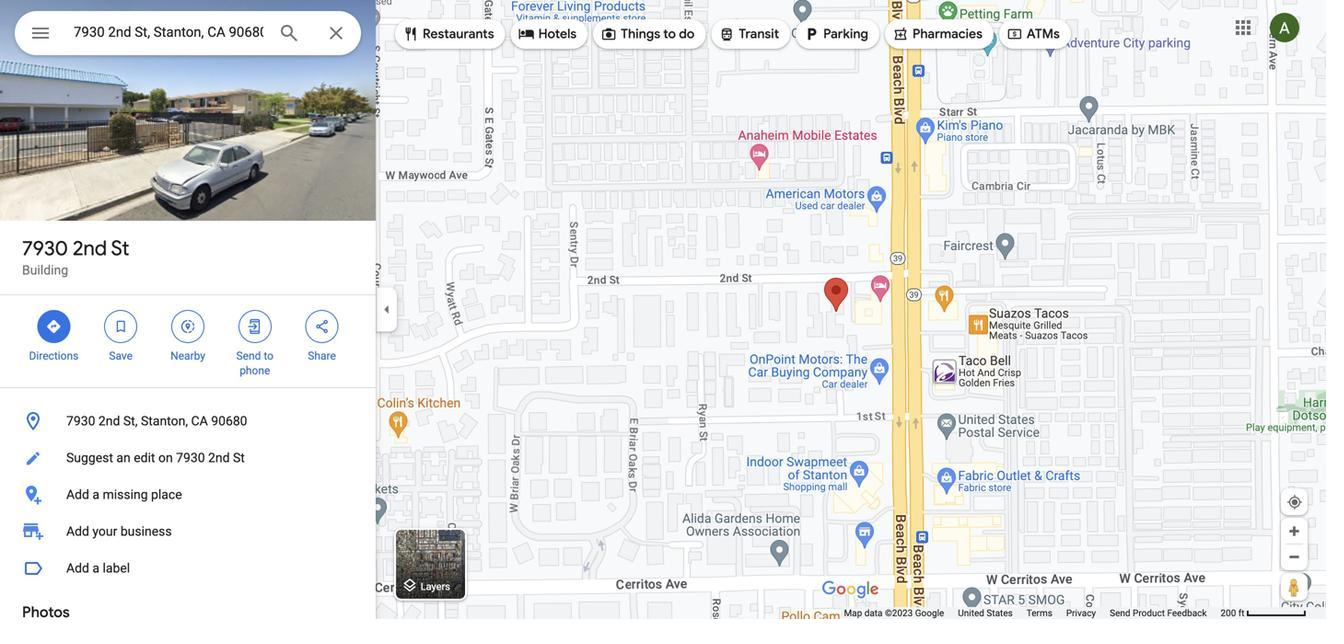 Task type: vqa. For each thing, say whether or not it's contained in the screenshot.
CO corresponding to 'Layover (1 of 2) is a 1 hr layover at Salt Lake City International Airport in Salt Lake City. Layover (2 of 2) is a 6 hr 52 min layover at Harry Reid International Airport in Las Vegas.' element
no



Task type: locate. For each thing, give the bounding box(es) containing it.
a left missing
[[92, 488, 100, 503]]

nearby
[[170, 350, 205, 363]]

send for send product feedback
[[1110, 608, 1131, 620]]

zoom in image
[[1288, 525, 1302, 539]]

7930 inside 7930 2nd st building
[[22, 236, 68, 262]]

data
[[865, 608, 883, 620]]

7930 right on
[[176, 451, 205, 466]]

send inside send to phone
[[236, 350, 261, 363]]


[[29, 20, 52, 47]]


[[893, 24, 909, 44]]

0 vertical spatial send
[[236, 350, 261, 363]]

restaurants
[[423, 26, 494, 42]]

7930 for st
[[22, 236, 68, 262]]


[[46, 317, 62, 337]]

united states
[[958, 608, 1013, 620]]


[[518, 24, 535, 44]]

layers
[[421, 582, 450, 593]]

add left your
[[66, 525, 89, 540]]

2 vertical spatial 7930
[[176, 451, 205, 466]]

7930 up suggest
[[66, 414, 95, 429]]

terms
[[1027, 608, 1053, 620]]

2nd
[[73, 236, 107, 262], [98, 414, 120, 429], [208, 451, 230, 466]]

send
[[236, 350, 261, 363], [1110, 608, 1131, 620]]

7930 up building
[[22, 236, 68, 262]]

send left product at the right
[[1110, 608, 1131, 620]]


[[1007, 24, 1023, 44]]


[[247, 317, 263, 337]]

add inside "link"
[[66, 525, 89, 540]]

add a missing place button
[[0, 477, 376, 514]]

an
[[116, 451, 131, 466]]

2nd for st,
[[98, 414, 120, 429]]

add a label button
[[0, 551, 376, 588]]

st down 90680
[[233, 451, 245, 466]]

footer
[[844, 608, 1221, 620]]

0 vertical spatial add
[[66, 488, 89, 503]]

share
[[308, 350, 336, 363]]

to inside  things to do
[[664, 26, 676, 42]]

1 horizontal spatial send
[[1110, 608, 1131, 620]]


[[719, 24, 735, 44]]

 transit
[[719, 24, 779, 44]]

footer containing map data ©2023 google
[[844, 608, 1221, 620]]

collapse side panel image
[[377, 300, 397, 320]]

0 horizontal spatial st
[[111, 236, 129, 262]]

to left 'do'
[[664, 26, 676, 42]]

a inside "button"
[[92, 488, 100, 503]]

stanton,
[[141, 414, 188, 429]]

0 vertical spatial a
[[92, 488, 100, 503]]

your
[[92, 525, 117, 540]]

st
[[111, 236, 129, 262], [233, 451, 245, 466]]

add your business
[[66, 525, 172, 540]]

actions for 7930 2nd st region
[[0, 296, 376, 388]]


[[314, 317, 330, 337]]

2 vertical spatial add
[[66, 561, 89, 577]]

add for add a label
[[66, 561, 89, 577]]

add inside "button"
[[66, 488, 89, 503]]

business
[[121, 525, 172, 540]]

1 add from the top
[[66, 488, 89, 503]]

send product feedback
[[1110, 608, 1207, 620]]

st,
[[123, 414, 138, 429]]

0 vertical spatial 2nd
[[73, 236, 107, 262]]

2 add from the top
[[66, 525, 89, 540]]

0 vertical spatial st
[[111, 236, 129, 262]]


[[803, 24, 820, 44]]

 things to do
[[601, 24, 695, 44]]

2nd for st
[[73, 236, 107, 262]]

1 vertical spatial a
[[92, 561, 100, 577]]

add inside 'button'
[[66, 561, 89, 577]]

to up phone
[[264, 350, 274, 363]]

0 vertical spatial 7930
[[22, 236, 68, 262]]

7930 for st,
[[66, 414, 95, 429]]

200 ft button
[[1221, 608, 1307, 620]]

feedback
[[1168, 608, 1207, 620]]

united
[[958, 608, 985, 620]]

1 a from the top
[[92, 488, 100, 503]]

a
[[92, 488, 100, 503], [92, 561, 100, 577]]

7930 2nd st, stanton, ca 90680
[[66, 414, 247, 429]]

show street view coverage image
[[1281, 574, 1308, 602]]

1 horizontal spatial to
[[664, 26, 676, 42]]

7930
[[22, 236, 68, 262], [66, 414, 95, 429], [176, 451, 205, 466]]

200
[[1221, 608, 1237, 620]]

1 horizontal spatial st
[[233, 451, 245, 466]]

hotels
[[539, 26, 577, 42]]

send inside button
[[1110, 608, 1131, 620]]

send to phone
[[236, 350, 274, 378]]

1 vertical spatial 7930
[[66, 414, 95, 429]]

building
[[22, 263, 68, 278]]

2 a from the top
[[92, 561, 100, 577]]

1 vertical spatial add
[[66, 525, 89, 540]]

a for label
[[92, 561, 100, 577]]

a inside 'button'
[[92, 561, 100, 577]]

map
[[844, 608, 862, 620]]

add left label
[[66, 561, 89, 577]]

1 vertical spatial to
[[264, 350, 274, 363]]

0 horizontal spatial to
[[264, 350, 274, 363]]

add a missing place
[[66, 488, 182, 503]]

send up phone
[[236, 350, 261, 363]]

None field
[[74, 21, 263, 43]]

a left label
[[92, 561, 100, 577]]

3 add from the top
[[66, 561, 89, 577]]

st up the 
[[111, 236, 129, 262]]

phone
[[240, 365, 270, 378]]

add down suggest
[[66, 488, 89, 503]]

add a label
[[66, 561, 130, 577]]

2nd inside 7930 2nd st building
[[73, 236, 107, 262]]

1 vertical spatial 2nd
[[98, 414, 120, 429]]

1 vertical spatial send
[[1110, 608, 1131, 620]]

 hotels
[[518, 24, 577, 44]]

states
[[987, 608, 1013, 620]]

add
[[66, 488, 89, 503], [66, 525, 89, 540], [66, 561, 89, 577]]

st inside 7930 2nd st building
[[111, 236, 129, 262]]

0 vertical spatial to
[[664, 26, 676, 42]]

united states button
[[958, 608, 1013, 620]]

1 vertical spatial st
[[233, 451, 245, 466]]

0 horizontal spatial send
[[236, 350, 261, 363]]

to
[[664, 26, 676, 42], [264, 350, 274, 363]]

label
[[103, 561, 130, 577]]



Task type: describe. For each thing, give the bounding box(es) containing it.
7930 2nd St, Stanton, CA 90680 field
[[15, 11, 361, 55]]

suggest an edit on 7930 2nd st
[[66, 451, 245, 466]]

ft
[[1239, 608, 1245, 620]]

edit
[[134, 451, 155, 466]]

 search field
[[15, 11, 361, 59]]

none field inside 7930 2nd st, stanton, ca 90680 field
[[74, 21, 263, 43]]

7930 2nd st, stanton, ca 90680 button
[[0, 404, 376, 440]]

to inside send to phone
[[264, 350, 274, 363]]

 restaurants
[[403, 24, 494, 44]]

2 vertical spatial 2nd
[[208, 451, 230, 466]]

7930 2nd st main content
[[0, 0, 376, 620]]

google maps element
[[0, 0, 1327, 620]]

atms
[[1027, 26, 1060, 42]]

on
[[158, 451, 173, 466]]

missing
[[103, 488, 148, 503]]

send product feedback button
[[1110, 608, 1207, 620]]

add your business link
[[0, 514, 376, 551]]

 pharmacies
[[893, 24, 983, 44]]

transit
[[739, 26, 779, 42]]

©2023
[[885, 608, 913, 620]]

directions
[[29, 350, 79, 363]]

save
[[109, 350, 133, 363]]

zoom out image
[[1288, 551, 1302, 565]]


[[403, 24, 419, 44]]

suggest an edit on 7930 2nd st button
[[0, 440, 376, 477]]

a for missing
[[92, 488, 100, 503]]


[[601, 24, 617, 44]]

st inside button
[[233, 451, 245, 466]]

privacy
[[1067, 608, 1096, 620]]

 button
[[15, 11, 66, 59]]


[[180, 317, 196, 337]]

map data ©2023 google
[[844, 608, 945, 620]]

product
[[1133, 608, 1165, 620]]

7930 2nd st building
[[22, 236, 129, 278]]

send for send to phone
[[236, 350, 261, 363]]

add for add your business
[[66, 525, 89, 540]]

terms button
[[1027, 608, 1053, 620]]

pharmacies
[[913, 26, 983, 42]]

suggest
[[66, 451, 113, 466]]

ca
[[191, 414, 208, 429]]

200 ft
[[1221, 608, 1245, 620]]

 parking
[[803, 24, 869, 44]]

show your location image
[[1287, 495, 1304, 511]]

parking
[[824, 26, 869, 42]]


[[113, 317, 129, 337]]

add for add a missing place
[[66, 488, 89, 503]]

90680
[[211, 414, 247, 429]]

privacy button
[[1067, 608, 1096, 620]]

 atms
[[1007, 24, 1060, 44]]

google account: angela cha  
(angela.cha@adept.ai) image
[[1270, 13, 1300, 42]]

things
[[621, 26, 661, 42]]

place
[[151, 488, 182, 503]]

google
[[915, 608, 945, 620]]

do
[[679, 26, 695, 42]]

footer inside google maps element
[[844, 608, 1221, 620]]



